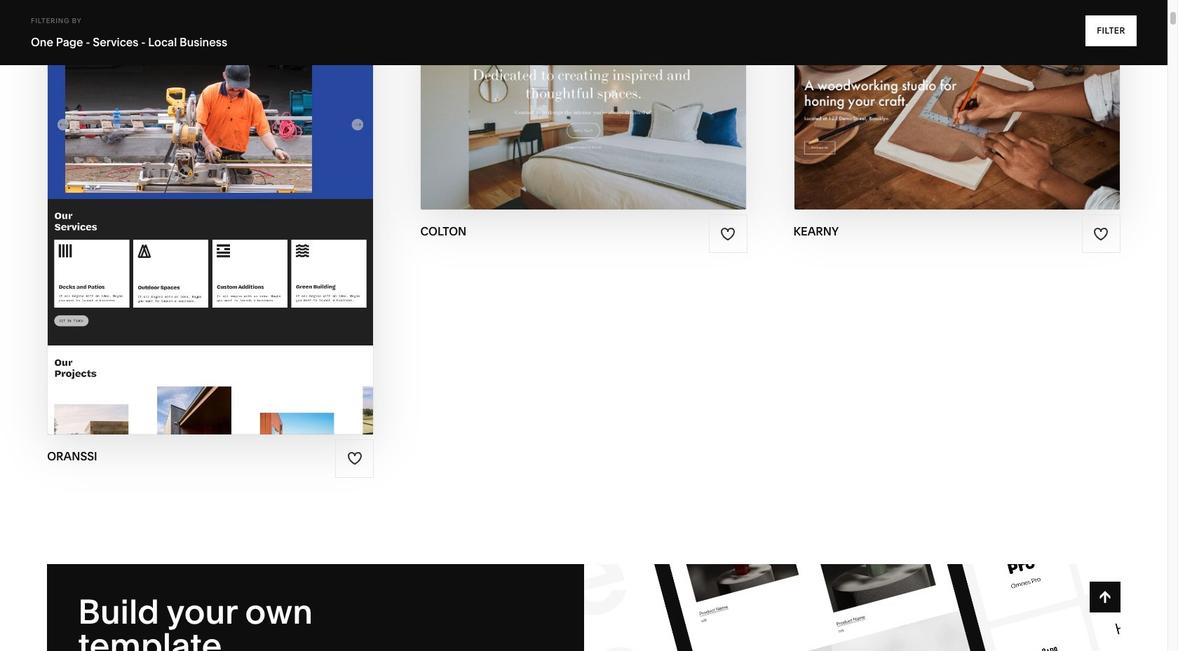 Task type: vqa. For each thing, say whether or not it's contained in the screenshot.
the left Services
no



Task type: locate. For each thing, give the bounding box(es) containing it.
add oranssi to your favorites list image
[[347, 451, 363, 467]]



Task type: describe. For each thing, give the bounding box(es) containing it.
kearny image
[[794, 1, 1120, 210]]

colton image
[[421, 1, 747, 210]]

back to top image
[[1098, 590, 1113, 605]]

oranssi image
[[48, 1, 373, 435]]

add kearny to your favorites list image
[[1094, 226, 1109, 242]]

preview of building your own template image
[[584, 565, 1121, 652]]

add colton to your favorites list image
[[720, 226, 736, 242]]



